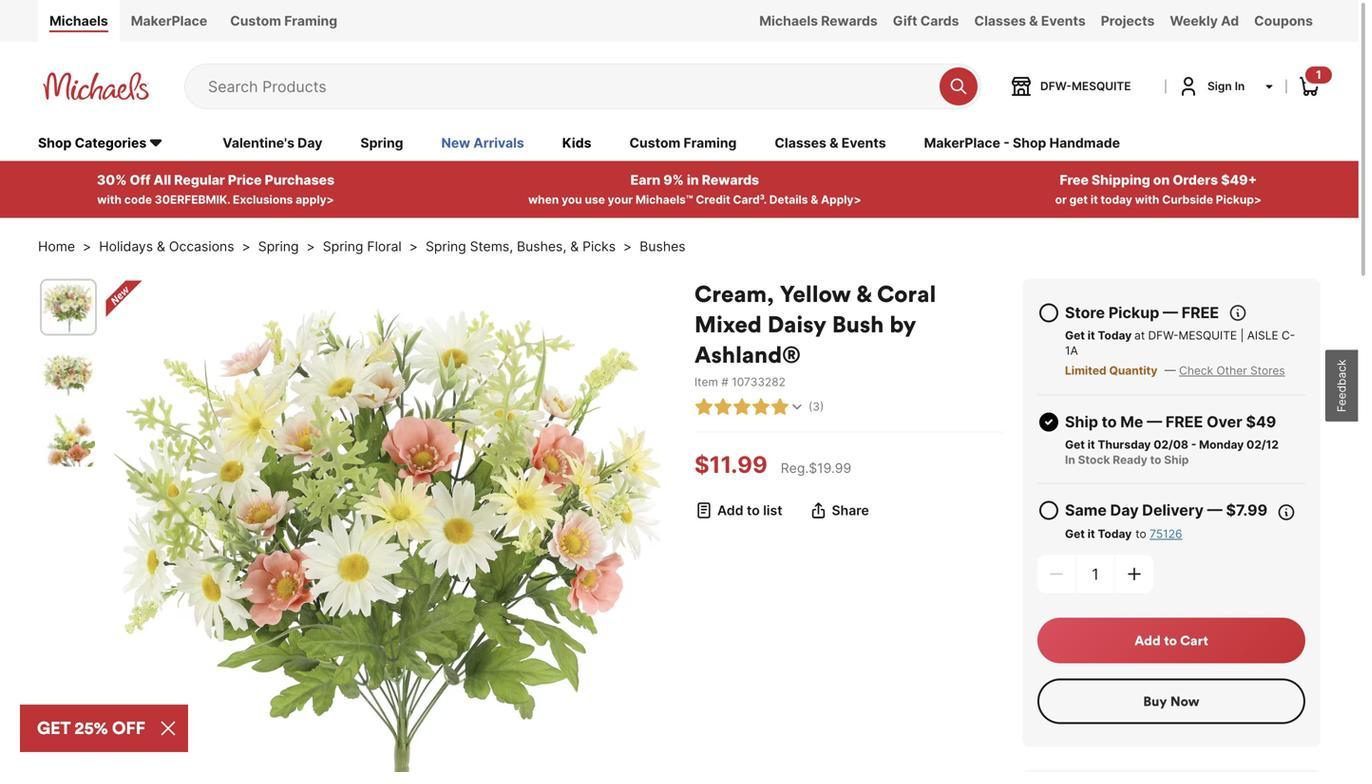 Task type: describe. For each thing, give the bounding box(es) containing it.
0 horizontal spatial classes
[[775, 135, 827, 151]]

bushes,
[[517, 239, 567, 255]]

projects link
[[1094, 0, 1163, 42]]

add to cart
[[1135, 633, 1209, 650]]

ship inside "get it thursday 02/08 - monday 02/12 in stock ready to ship"
[[1165, 454, 1189, 467]]

free
[[1060, 172, 1089, 188]]

1 vertical spatial mesquite
[[1179, 329, 1238, 343]]

limited quantity — check other stores
[[1065, 364, 1286, 378]]

0 horizontal spatial spring link
[[258, 237, 299, 256]]

$11.99
[[695, 451, 768, 479]]

it for get it thursday 02/08 - monday 02/12 in stock ready to ship
[[1088, 438, 1096, 452]]

curbside
[[1163, 193, 1214, 207]]

dfw-mesquite
[[1041, 79, 1132, 93]]

off
[[130, 172, 151, 188]]

1 vertical spatial custom framing link
[[630, 134, 737, 155]]

buy
[[1144, 694, 1168, 711]]

picks
[[583, 239, 616, 255]]

earn
[[631, 172, 661, 188]]

sign
[[1208, 79, 1232, 93]]

0 horizontal spatial custom framing
[[230, 13, 337, 29]]

1
[[1316, 68, 1322, 82]]

coupons link
[[1247, 0, 1321, 42]]

over
[[1207, 413, 1243, 432]]

in inside dropdown button
[[1235, 79, 1245, 93]]

tabler image down the 10733282
[[752, 398, 771, 417]]

use
[[585, 193, 605, 207]]

quantity
[[1110, 364, 1158, 378]]

michaels rewards
[[760, 13, 878, 29]]

code
[[124, 193, 152, 207]]

makerplace - shop handmade
[[924, 135, 1121, 151]]

in inside "get it thursday 02/08 - monday 02/12 in stock ready to ship"
[[1065, 454, 1076, 467]]

apply>
[[821, 193, 862, 207]]

categories
[[75, 135, 147, 151]]

day for same
[[1111, 502, 1139, 520]]

2 > from the left
[[242, 239, 251, 255]]

1 vertical spatial classes & events link
[[775, 134, 886, 155]]

it for get it today at dfw-mesquite |
[[1088, 329, 1096, 343]]

gift cards
[[893, 13, 960, 29]]

& inside cream, yellow & coral mixed daisy bush by ashland® item # 10733282
[[856, 280, 872, 309]]

occasions
[[169, 239, 234, 255]]

new
[[442, 135, 470, 151]]

& right the holidays
[[157, 239, 165, 255]]

tabler image down item
[[695, 398, 714, 417]]

$49
[[1246, 413, 1277, 432]]

stems,
[[470, 239, 513, 255]]

valentine's
[[223, 135, 295, 151]]

bushes link
[[640, 237, 686, 256]]

tabler image left (
[[790, 400, 805, 415]]

4 > from the left
[[409, 239, 418, 255]]

30% off all regular price purchases with code 30erfebmik. exclusions apply>
[[97, 172, 335, 207]]

michaels™
[[636, 193, 693, 207]]

02/12
[[1247, 438, 1279, 452]]

now
[[1171, 694, 1200, 711]]

75126 link
[[1150, 528, 1183, 541]]

to left 75126 link
[[1136, 528, 1147, 541]]

shop categories link
[[38, 134, 185, 155]]

it inside free shipping on orders $49+ or get it today with curbside pickup>
[[1091, 193, 1098, 207]]

get for get it today at dfw-mesquite |
[[1065, 329, 1085, 343]]

0 vertical spatial framing
[[284, 13, 337, 29]]

at
[[1135, 329, 1145, 343]]

& left picks
[[570, 239, 579, 255]]

spring left the new
[[361, 135, 403, 151]]

dfw- inside button
[[1041, 79, 1072, 93]]

75126
[[1150, 528, 1183, 541]]

holidays & occasions link
[[99, 237, 234, 256]]

— left '$7.99'
[[1208, 502, 1223, 520]]

yellow
[[780, 280, 851, 309]]

get
[[1070, 193, 1088, 207]]

tabler image down the 10733282
[[733, 398, 752, 417]]

spring left floral
[[323, 239, 364, 255]]

new arrivals link
[[442, 134, 524, 155]]

dfw-mesquite button
[[1010, 75, 1155, 98]]

home
[[38, 239, 75, 255]]

1 vertical spatial free
[[1166, 413, 1204, 432]]

same
[[1065, 502, 1107, 520]]

3
[[813, 400, 820, 414]]

button to increment counter for number stepper image
[[1125, 565, 1144, 584]]

tabler image down #
[[714, 398, 733, 417]]

you
[[562, 193, 582, 207]]

purchases
[[265, 172, 335, 188]]

tabler image left "store" at the top of the page
[[1038, 302, 1061, 325]]

0 horizontal spatial ship
[[1065, 413, 1099, 432]]

& up dfw-mesquite button
[[1030, 13, 1039, 29]]

spring stems, bushes, & picks link
[[426, 237, 616, 256]]

orders
[[1173, 172, 1219, 188]]

daisy
[[768, 310, 827, 339]]

cards
[[921, 13, 960, 29]]

shipping
[[1092, 172, 1151, 188]]

price
[[228, 172, 262, 188]]

by
[[890, 310, 917, 339]]

valentine's day link
[[223, 134, 323, 155]]

to for add to cart
[[1164, 633, 1177, 650]]

ship to me — free over $49
[[1065, 413, 1277, 432]]

apply>
[[296, 193, 334, 207]]

card³.
[[733, 193, 767, 207]]

1 horizontal spatial rewards
[[821, 13, 878, 29]]

get for get it today to 75126
[[1065, 528, 1085, 541]]

— left check
[[1165, 364, 1176, 378]]

tabler image left same
[[1038, 500, 1061, 522]]

share button
[[809, 502, 869, 521]]

today for at
[[1098, 329, 1132, 343]]

add for add to cart
[[1135, 633, 1161, 650]]

get it today at dfw-mesquite |
[[1065, 329, 1248, 343]]

aisle
[[1248, 329, 1279, 343]]

— up the "get it today at dfw-mesquite |"
[[1163, 304, 1179, 322]]

buy now
[[1144, 694, 1200, 711]]

other
[[1217, 364, 1248, 378]]

item
[[695, 376, 718, 389]]

& up apply>
[[830, 135, 839, 151]]

earn 9% in rewards when you use your michaels™ credit card³. details & apply>
[[528, 172, 862, 207]]

michaels link
[[38, 0, 120, 42]]

#
[[722, 376, 729, 389]]

all
[[154, 172, 171, 188]]



Task type: vqa. For each thing, say whether or not it's contained in the screenshot.
The Online Class corresponding to February 14 , 02:00 pm - 03:00 pm EST
no



Task type: locate. For each thing, give the bounding box(es) containing it.
1 vertical spatial classes
[[775, 135, 827, 151]]

events
[[1042, 13, 1086, 29], [842, 135, 886, 151]]

floral
[[367, 239, 402, 255]]

0 vertical spatial custom
[[230, 13, 281, 29]]

ship down 02/08
[[1165, 454, 1189, 467]]

stores
[[1251, 364, 1286, 378]]

it inside "get it thursday 02/08 - monday 02/12 in stock ready to ship"
[[1088, 438, 1096, 452]]

0 vertical spatial spring link
[[361, 134, 403, 155]]

0 vertical spatial classes & events
[[975, 13, 1086, 29]]

1 vertical spatial custom framing
[[630, 135, 737, 151]]

1 vertical spatial events
[[842, 135, 886, 151]]

ad
[[1221, 13, 1240, 29]]

Number Stepper text field
[[1077, 556, 1115, 594]]

1 vertical spatial day
[[1111, 502, 1139, 520]]

day for valentine's
[[298, 135, 323, 151]]

gift
[[893, 13, 918, 29]]

1 vertical spatial spring link
[[258, 237, 299, 256]]

it up stock
[[1088, 438, 1096, 452]]

1 horizontal spatial shop
[[1013, 135, 1047, 151]]

0 vertical spatial get
[[1065, 329, 1085, 343]]

Search Input field
[[208, 64, 930, 108]]

today down same
[[1098, 528, 1132, 541]]

weekly ad
[[1170, 13, 1240, 29]]

it down same
[[1088, 528, 1096, 541]]

- inside makerplace - shop handmade link
[[1004, 135, 1010, 151]]

add to list
[[718, 503, 783, 519]]

0 vertical spatial add
[[718, 503, 744, 519]]

it right get
[[1091, 193, 1098, 207]]

1 horizontal spatial custom framing
[[630, 135, 737, 151]]

)
[[820, 400, 824, 414]]

1 horizontal spatial dfw-
[[1149, 329, 1179, 343]]

0 vertical spatial day
[[298, 135, 323, 151]]

1 link
[[1298, 64, 1335, 98]]

in right sign at the top right
[[1235, 79, 1245, 93]]

exclusions
[[233, 193, 293, 207]]

limited
[[1065, 364, 1107, 378]]

1 horizontal spatial custom framing link
[[630, 134, 737, 155]]

1 horizontal spatial with
[[1135, 193, 1160, 207]]

2 shop from the left
[[1013, 135, 1047, 151]]

new arrivals
[[442, 135, 524, 151]]

0 vertical spatial classes
[[975, 13, 1026, 29]]

classes
[[975, 13, 1026, 29], [775, 135, 827, 151]]

buy now button
[[1038, 679, 1306, 725]]

on
[[1154, 172, 1170, 188]]

1 vertical spatial today
[[1098, 528, 1132, 541]]

1 horizontal spatial add
[[1135, 633, 1161, 650]]

1 horizontal spatial -
[[1192, 438, 1197, 452]]

> right picks
[[624, 239, 632, 255]]

> right occasions
[[242, 239, 251, 255]]

1 shop from the left
[[38, 135, 72, 151]]

to left cart
[[1164, 633, 1177, 650]]

delivery
[[1143, 502, 1204, 520]]

1 michaels from the left
[[49, 13, 108, 29]]

add inside popup button
[[718, 503, 744, 519]]

add inside button
[[1135, 633, 1161, 650]]

with inside '30% off all regular price purchases with code 30erfebmik. exclusions apply>'
[[97, 193, 122, 207]]

1 vertical spatial in
[[1065, 454, 1076, 467]]

1 vertical spatial classes & events
[[775, 135, 886, 151]]

custom right "makerplace" link
[[230, 13, 281, 29]]

rewards
[[821, 13, 878, 29], [702, 172, 759, 188]]

& inside earn 9% in rewards when you use your michaels™ credit card³. details & apply>
[[811, 193, 819, 207]]

mixed
[[695, 310, 762, 339]]

spring link down exclusions
[[258, 237, 299, 256]]

free up aisle c- 1a
[[1182, 304, 1220, 322]]

regular
[[174, 172, 225, 188]]

me
[[1121, 413, 1144, 432]]

today
[[1098, 329, 1132, 343], [1098, 528, 1132, 541]]

mesquite up handmade
[[1072, 79, 1132, 93]]

michaels rewards link
[[752, 0, 886, 42]]

tabler image up | at the top right of page
[[1229, 304, 1248, 323]]

1 horizontal spatial makerplace
[[924, 135, 1001, 151]]

ship up stock
[[1065, 413, 1099, 432]]

to inside add to cart button
[[1164, 633, 1177, 650]]

michaels for michaels
[[49, 13, 108, 29]]

tabler image left (
[[771, 398, 790, 417]]

get inside "get it thursday 02/08 - monday 02/12 in stock ready to ship"
[[1065, 438, 1085, 452]]

0 horizontal spatial dfw-
[[1041, 79, 1072, 93]]

custom framing
[[230, 13, 337, 29], [630, 135, 737, 151]]

get up stock
[[1065, 438, 1085, 452]]

2 michaels from the left
[[760, 13, 818, 29]]

with down 30%
[[97, 193, 122, 207]]

— right me
[[1147, 413, 1163, 432]]

0 vertical spatial dfw-
[[1041, 79, 1072, 93]]

bush
[[832, 310, 884, 339]]

makerplace right michaels link
[[131, 13, 207, 29]]

10733282
[[732, 376, 786, 389]]

custom up earn
[[630, 135, 681, 151]]

to inside "get it thursday 02/08 - monday 02/12 in stock ready to ship"
[[1151, 454, 1162, 467]]

0 horizontal spatial michaels
[[49, 13, 108, 29]]

classes & events up apply>
[[775, 135, 886, 151]]

or
[[1056, 193, 1067, 207]]

0 horizontal spatial -
[[1004, 135, 1010, 151]]

& up bush
[[856, 280, 872, 309]]

mesquite inside button
[[1072, 79, 1132, 93]]

classes right cards
[[975, 13, 1026, 29]]

add for add to list
[[718, 503, 744, 519]]

shop left categories
[[38, 135, 72, 151]]

framing
[[284, 13, 337, 29], [684, 135, 737, 151]]

0 horizontal spatial custom framing link
[[219, 0, 349, 42]]

2 vertical spatial get
[[1065, 528, 1085, 541]]

& right details
[[811, 193, 819, 207]]

makerplace for makerplace - shop handmade
[[924, 135, 1001, 151]]

mesquite
[[1072, 79, 1132, 93], [1179, 329, 1238, 343]]

today left at
[[1098, 329, 1132, 343]]

dfw- right at
[[1149, 329, 1179, 343]]

0 vertical spatial events
[[1042, 13, 1086, 29]]

to left list
[[747, 503, 760, 519]]

share
[[832, 503, 869, 519]]

with
[[97, 193, 122, 207], [1135, 193, 1160, 207]]

shop categories
[[38, 135, 147, 151]]

1 vertical spatial dfw-
[[1149, 329, 1179, 343]]

custom
[[230, 13, 281, 29], [630, 135, 681, 151]]

cream, yellow & coral mixed daisy bush by ashland® item # 10733282
[[695, 280, 936, 389]]

- inside "get it thursday 02/08 - monday 02/12 in stock ready to ship"
[[1192, 438, 1197, 452]]

spring floral link
[[323, 237, 402, 256]]

get up 1a
[[1065, 329, 1085, 343]]

open samedaydelivery details modal image
[[1278, 503, 1297, 522]]

0 horizontal spatial framing
[[284, 13, 337, 29]]

0 vertical spatial custom framing link
[[219, 0, 349, 42]]

spring link left the new
[[361, 134, 403, 155]]

0 horizontal spatial classes & events link
[[775, 134, 886, 155]]

free up 02/08
[[1166, 413, 1204, 432]]

1 horizontal spatial michaels
[[760, 13, 818, 29]]

0 horizontal spatial rewards
[[702, 172, 759, 188]]

0 horizontal spatial with
[[97, 193, 122, 207]]

cart
[[1181, 633, 1209, 650]]

coupons
[[1255, 13, 1313, 29]]

makerplace - shop handmade link
[[924, 134, 1121, 155]]

0 vertical spatial in
[[1235, 79, 1245, 93]]

0 horizontal spatial classes & events
[[775, 135, 886, 151]]

store pickup — free
[[1065, 304, 1220, 322]]

makerplace down search button image
[[924, 135, 1001, 151]]

search button image
[[949, 77, 968, 96]]

0 horizontal spatial shop
[[38, 135, 72, 151]]

cream,
[[695, 280, 774, 309]]

weekly
[[1170, 13, 1218, 29]]

0 vertical spatial custom framing
[[230, 13, 337, 29]]

dfw- up handmade
[[1041, 79, 1072, 93]]

> right the home link
[[83, 239, 92, 255]]

( 3 )
[[809, 400, 824, 414]]

>
[[83, 239, 92, 255], [242, 239, 251, 255], [307, 239, 315, 255], [409, 239, 418, 255], [624, 239, 632, 255]]

tabler image left add to list
[[695, 502, 714, 521]]

30erfebmik.
[[155, 193, 230, 207]]

1 get from the top
[[1065, 329, 1085, 343]]

ship
[[1065, 413, 1099, 432], [1165, 454, 1189, 467]]

1 vertical spatial get
[[1065, 438, 1085, 452]]

$7.99
[[1226, 502, 1268, 520]]

sign in
[[1208, 79, 1245, 93]]

in left stock
[[1065, 454, 1076, 467]]

1 > from the left
[[83, 239, 92, 255]]

to for add to list
[[747, 503, 760, 519]]

1 today from the top
[[1098, 329, 1132, 343]]

arrivals
[[474, 135, 524, 151]]

3 get from the top
[[1065, 528, 1085, 541]]

c-
[[1282, 329, 1296, 343]]

home link
[[38, 237, 75, 256]]

1 vertical spatial ship
[[1165, 454, 1189, 467]]

> right floral
[[409, 239, 418, 255]]

classes & events for classes & events link to the top
[[975, 13, 1086, 29]]

$49+
[[1222, 172, 1258, 188]]

0 vertical spatial free
[[1182, 304, 1220, 322]]

michaels for michaels rewards
[[760, 13, 818, 29]]

1 horizontal spatial custom
[[630, 135, 681, 151]]

makerplace
[[131, 13, 207, 29], [924, 135, 1001, 151]]

shop left handmade
[[1013, 135, 1047, 151]]

0 horizontal spatial custom
[[230, 13, 281, 29]]

valentine's day
[[223, 135, 323, 151]]

0 horizontal spatial add
[[718, 503, 744, 519]]

coral
[[877, 280, 936, 309]]

dfw-
[[1041, 79, 1072, 93], [1149, 329, 1179, 343]]

kids link
[[562, 134, 592, 155]]

it for get it today to 75126
[[1088, 528, 1096, 541]]

sign in button
[[1178, 75, 1275, 98]]

0 horizontal spatial events
[[842, 135, 886, 151]]

with down on
[[1135, 193, 1160, 207]]

1 vertical spatial rewards
[[702, 172, 759, 188]]

classes & events
[[975, 13, 1086, 29], [775, 135, 886, 151]]

9%
[[664, 172, 684, 188]]

1 vertical spatial custom
[[630, 135, 681, 151]]

classes up details
[[775, 135, 827, 151]]

1 horizontal spatial classes
[[975, 13, 1026, 29]]

add to list button
[[695, 502, 783, 521]]

tabler image
[[1038, 302, 1061, 325], [1229, 304, 1248, 323], [714, 398, 733, 417], [752, 398, 771, 417], [790, 400, 805, 415]]

—
[[1163, 304, 1179, 322], [1165, 364, 1176, 378], [1147, 413, 1163, 432], [1208, 502, 1223, 520]]

1a
[[1065, 344, 1078, 358]]

5 > from the left
[[624, 239, 632, 255]]

day up purchases
[[298, 135, 323, 151]]

1 vertical spatial makerplace
[[924, 135, 1001, 151]]

to left me
[[1102, 413, 1117, 432]]

0 vertical spatial ship
[[1065, 413, 1099, 432]]

1 horizontal spatial in
[[1235, 79, 1245, 93]]

0 vertical spatial makerplace
[[131, 13, 207, 29]]

stock
[[1078, 454, 1111, 467]]

rewards left gift
[[821, 13, 878, 29]]

0 vertical spatial classes & events link
[[967, 0, 1094, 42]]

it down "store" at the top of the page
[[1088, 329, 1096, 343]]

1 horizontal spatial events
[[1042, 13, 1086, 29]]

- right 02/08
[[1192, 438, 1197, 452]]

2 today from the top
[[1098, 528, 1132, 541]]

today for to
[[1098, 528, 1132, 541]]

spring left the stems,
[[426, 239, 466, 255]]

tabler image
[[695, 398, 714, 417], [733, 398, 752, 417], [771, 398, 790, 417], [1038, 500, 1061, 522], [695, 502, 714, 521]]

0 vertical spatial rewards
[[821, 13, 878, 29]]

to for ship to me — free over $49
[[1102, 413, 1117, 432]]

0 horizontal spatial mesquite
[[1072, 79, 1132, 93]]

1 vertical spatial add
[[1135, 633, 1161, 650]]

to down 02/08
[[1151, 454, 1162, 467]]

classes & events up dfw-mesquite button
[[975, 13, 1086, 29]]

3 > from the left
[[307, 239, 315, 255]]

0 horizontal spatial makerplace
[[131, 13, 207, 29]]

cream, yellow &#x26; coral mixed daisy bush by ashland&#xae; image
[[105, 279, 676, 773], [42, 281, 95, 334], [42, 348, 95, 401], [42, 414, 95, 467]]

- left handmade
[[1004, 135, 1010, 151]]

spring down exclusions
[[258, 239, 299, 255]]

0 horizontal spatial in
[[1065, 454, 1076, 467]]

rewards up credit
[[702, 172, 759, 188]]

1 with from the left
[[97, 193, 122, 207]]

add left list
[[718, 503, 744, 519]]

ashland®
[[695, 340, 801, 369]]

> down apply>
[[307, 239, 315, 255]]

with inside free shipping on orders $49+ or get it today with curbside pickup>
[[1135, 193, 1160, 207]]

add left cart
[[1135, 633, 1161, 650]]

0 vertical spatial today
[[1098, 329, 1132, 343]]

0 vertical spatial mesquite
[[1072, 79, 1132, 93]]

makerplace for makerplace
[[131, 13, 207, 29]]

get down same
[[1065, 528, 1085, 541]]

classes & events link up dfw-mesquite button
[[967, 0, 1094, 42]]

events left projects link
[[1042, 13, 1086, 29]]

get for get it thursday 02/08 - monday 02/12 in stock ready to ship
[[1065, 438, 1085, 452]]

1 horizontal spatial day
[[1111, 502, 1139, 520]]

1 horizontal spatial classes & events
[[975, 13, 1086, 29]]

day up "get it today to 75126"
[[1111, 502, 1139, 520]]

2 get from the top
[[1065, 438, 1085, 452]]

1 horizontal spatial spring link
[[361, 134, 403, 155]]

aisle c- 1a
[[1065, 329, 1296, 358]]

thursday
[[1098, 438, 1151, 452]]

mesquite left | at the top right of page
[[1179, 329, 1238, 343]]

classes & events for the bottom classes & events link
[[775, 135, 886, 151]]

1 horizontal spatial classes & events link
[[967, 0, 1094, 42]]

same day delivery — $7.99
[[1065, 502, 1268, 520]]

check
[[1180, 364, 1214, 378]]

holidays
[[99, 239, 153, 255]]

0 vertical spatial -
[[1004, 135, 1010, 151]]

custom framing link
[[219, 0, 349, 42], [630, 134, 737, 155]]

1 horizontal spatial ship
[[1165, 454, 1189, 467]]

day
[[298, 135, 323, 151], [1111, 502, 1139, 520]]

classes & events link up apply>
[[775, 134, 886, 155]]

0 horizontal spatial day
[[298, 135, 323, 151]]

1 vertical spatial framing
[[684, 135, 737, 151]]

1 vertical spatial -
[[1192, 438, 1197, 452]]

rewards inside earn 9% in rewards when you use your michaels™ credit card³. details & apply>
[[702, 172, 759, 188]]

events up apply>
[[842, 135, 886, 151]]

credit
[[696, 193, 731, 207]]

1 horizontal spatial framing
[[684, 135, 737, 151]]

to inside add to list popup button
[[747, 503, 760, 519]]

2 with from the left
[[1135, 193, 1160, 207]]

1 horizontal spatial mesquite
[[1179, 329, 1238, 343]]

store
[[1065, 304, 1105, 322]]



